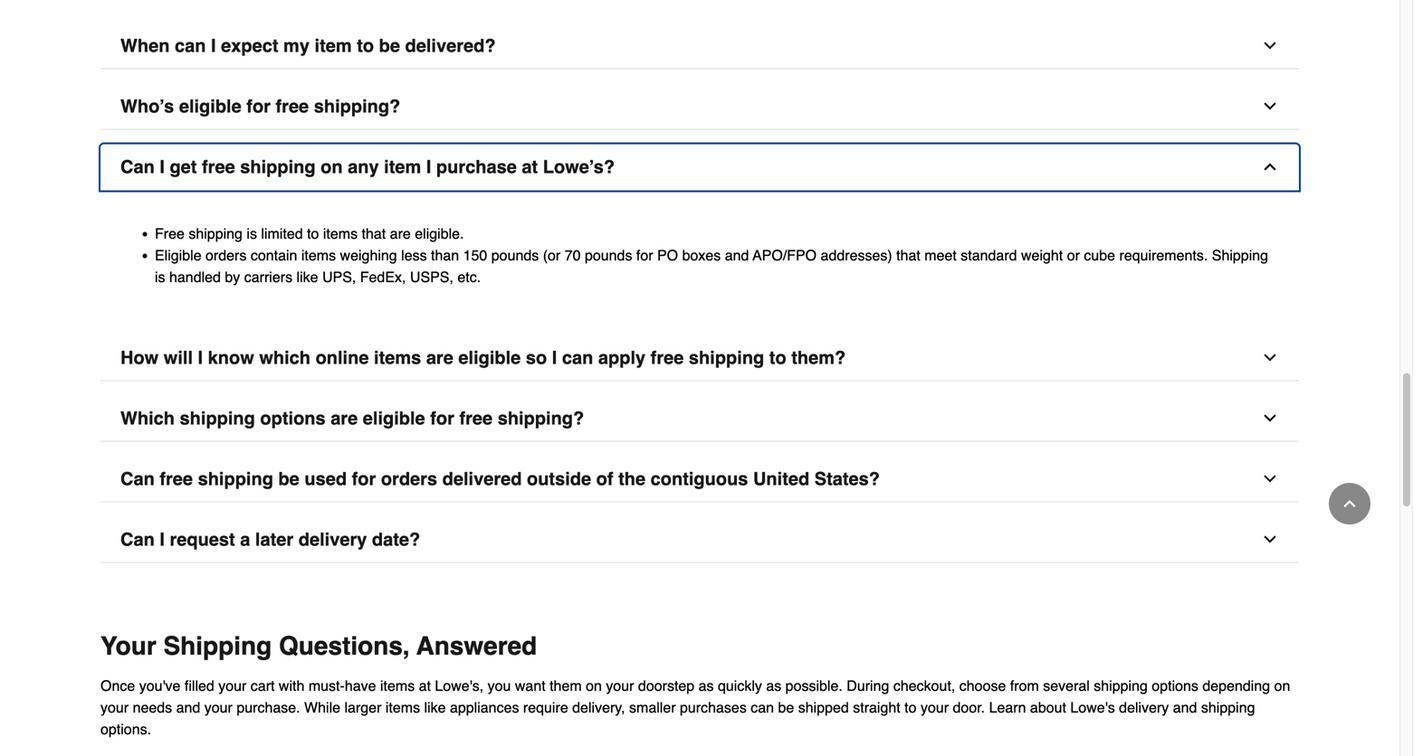 Task type: locate. For each thing, give the bounding box(es) containing it.
0 vertical spatial at
[[522, 157, 538, 177]]

delivery inside button
[[299, 530, 367, 550]]

carriers
[[244, 269, 293, 286]]

2 horizontal spatial eligible
[[459, 348, 521, 368]]

2 vertical spatial eligible
[[363, 408, 425, 429]]

purchase.
[[237, 700, 300, 717]]

1 vertical spatial eligible
[[459, 348, 521, 368]]

are up less
[[390, 225, 411, 242]]

4 chevron down image from the top
[[1261, 531, 1279, 549]]

free inside 'button'
[[651, 348, 684, 368]]

1 vertical spatial orders
[[381, 469, 437, 490]]

once
[[101, 678, 135, 695]]

1 vertical spatial at
[[419, 678, 431, 695]]

can i get free shipping on any item i purchase at lowe's?
[[120, 157, 615, 177]]

1 horizontal spatial orders
[[381, 469, 437, 490]]

2 vertical spatial are
[[331, 408, 358, 429]]

are inside button
[[331, 408, 358, 429]]

chevron down image for which shipping options are eligible for free shipping?
[[1261, 410, 1279, 428]]

2 horizontal spatial be
[[778, 700, 794, 717]]

1 vertical spatial item
[[384, 157, 421, 177]]

and inside free shipping is limited to items that are eligible. eligible orders contain items weighing less than 150 pounds (or 70 pounds for po boxes and apo/fpo addresses) that meet standard weight or cube requirements. shipping is handled by carriers like ups, fedex, usps, etc.
[[725, 247, 749, 264]]

can i request a later delivery date?
[[120, 530, 420, 550]]

have
[[345, 678, 376, 695]]

pounds left the (or
[[491, 247, 539, 264]]

1 horizontal spatial are
[[390, 225, 411, 242]]

apply
[[598, 348, 646, 368]]

3 can from the top
[[120, 530, 155, 550]]

1 horizontal spatial that
[[896, 247, 921, 264]]

shipping down know
[[180, 408, 255, 429]]

0 horizontal spatial shipping?
[[314, 96, 400, 117]]

0 horizontal spatial be
[[278, 469, 300, 490]]

shipping inside free shipping is limited to items that are eligible. eligible orders contain items weighing less than 150 pounds (or 70 pounds for po boxes and apo/fpo addresses) that meet standard weight or cube requirements. shipping is handled by carriers like ups, fedex, usps, etc.
[[1212, 247, 1269, 264]]

0 horizontal spatial at
[[419, 678, 431, 695]]

i right so
[[552, 348, 557, 368]]

for
[[247, 96, 271, 117], [636, 247, 653, 264], [430, 408, 454, 429], [352, 469, 376, 490]]

to inside once you've filled your cart with must-have items at lowe's, you want them on your doorstep as quickly as possible. during checkout, choose from several shipping options depending on your needs and your purchase. while larger items like appliances require delivery, smaller purchases can be shipped straight to your door. learn about lowe's delivery and shipping options.
[[905, 700, 917, 717]]

can right so
[[562, 348, 593, 368]]

orders up by
[[206, 247, 247, 264]]

can right when
[[175, 35, 206, 56]]

standard
[[961, 247, 1017, 264]]

to left them?
[[769, 348, 787, 368]]

1 vertical spatial options
[[1152, 678, 1199, 695]]

your
[[218, 678, 247, 695], [606, 678, 634, 695], [101, 700, 129, 717], [204, 700, 233, 717], [921, 700, 949, 717]]

can for can free shipping be used for orders delivered outside of the contiguous united states?
[[120, 469, 155, 490]]

0 vertical spatial chevron down image
[[1261, 37, 1279, 55]]

can down which
[[120, 469, 155, 490]]

limited
[[261, 225, 303, 242]]

for left the po
[[636, 247, 653, 264]]

online
[[316, 348, 369, 368]]

1 horizontal spatial and
[[725, 247, 749, 264]]

0 horizontal spatial options
[[260, 408, 326, 429]]

at inside button
[[522, 157, 538, 177]]

which
[[120, 408, 175, 429]]

1 vertical spatial shipping
[[163, 632, 272, 661]]

1 vertical spatial can
[[562, 348, 593, 368]]

eligible left so
[[459, 348, 521, 368]]

like
[[297, 269, 318, 286], [424, 700, 446, 717]]

as right quickly
[[766, 678, 782, 695]]

doorstep
[[638, 678, 695, 695]]

free right apply in the left of the page
[[651, 348, 684, 368]]

0 horizontal spatial that
[[362, 225, 386, 242]]

shipping right requirements.
[[1212, 247, 1269, 264]]

is left limited
[[247, 225, 257, 242]]

i right will
[[198, 348, 203, 368]]

eligible.
[[415, 225, 464, 242]]

1 vertical spatial like
[[424, 700, 446, 717]]

1 vertical spatial shipping?
[[498, 408, 584, 429]]

options
[[260, 408, 326, 429], [1152, 678, 1199, 695]]

shipping inside can free shipping be used for orders delivered outside of the contiguous united states? button
[[198, 469, 273, 490]]

1 chevron down image from the top
[[1261, 97, 1279, 115]]

your down the checkout,
[[921, 700, 949, 717]]

are down usps,
[[426, 348, 453, 368]]

1 vertical spatial is
[[155, 269, 165, 286]]

eligible down online
[[363, 408, 425, 429]]

0 vertical spatial can
[[120, 157, 155, 177]]

1 vertical spatial chevron down image
[[1261, 410, 1279, 428]]

1 horizontal spatial delivery
[[1119, 700, 1169, 717]]

1 horizontal spatial shipping?
[[498, 408, 584, 429]]

orders inside free shipping is limited to items that are eligible. eligible orders contain items weighing less than 150 pounds (or 70 pounds for po boxes and apo/fpo addresses) that meet standard weight or cube requirements. shipping is handled by carriers like ups, fedex, usps, etc.
[[206, 247, 247, 264]]

at inside once you've filled your cart with must-have items at lowe's, you want them on your doorstep as quickly as possible. during checkout, choose from several shipping options depending on your needs and your purchase. while larger items like appliances require delivery, smaller purchases can be shipped straight to your door. learn about lowe's delivery and shipping options.
[[419, 678, 431, 695]]

1 vertical spatial chevron up image
[[1341, 495, 1359, 513]]

addresses)
[[821, 247, 892, 264]]

can left request
[[120, 530, 155, 550]]

like down the lowe's,
[[424, 700, 446, 717]]

chevron down image inside can free shipping be used for orders delivered outside of the contiguous united states? button
[[1261, 470, 1279, 488]]

0 horizontal spatial orders
[[206, 247, 247, 264]]

which shipping options are eligible for free shipping? button
[[101, 396, 1299, 442]]

0 horizontal spatial like
[[297, 269, 318, 286]]

as
[[699, 678, 714, 695], [766, 678, 782, 695]]

get
[[170, 157, 197, 177]]

items right "have"
[[380, 678, 415, 695]]

on left any
[[321, 157, 343, 177]]

your down filled
[[204, 700, 233, 717]]

chevron down image
[[1261, 97, 1279, 115], [1261, 349, 1279, 367], [1261, 470, 1279, 488], [1261, 531, 1279, 549]]

1 horizontal spatial be
[[379, 35, 400, 56]]

2 horizontal spatial can
[[751, 700, 774, 717]]

options inside once you've filled your cart with must-have items at lowe's, you want them on your doorstep as quickly as possible. during checkout, choose from several shipping options depending on your needs and your purchase. while larger items like appliances require delivery, smaller purchases can be shipped straight to your door. learn about lowe's delivery and shipping options.
[[1152, 678, 1199, 695]]

to down the checkout,
[[905, 700, 917, 717]]

can down quickly
[[751, 700, 774, 717]]

be down possible.
[[778, 700, 794, 717]]

for inside free shipping is limited to items that are eligible. eligible orders contain items weighing less than 150 pounds (or 70 pounds for po boxes and apo/fpo addresses) that meet standard weight or cube requirements. shipping is handled by carriers like ups, fedex, usps, etc.
[[636, 247, 653, 264]]

0 horizontal spatial are
[[331, 408, 358, 429]]

on up delivery,
[[586, 678, 602, 695]]

0 vertical spatial shipping?
[[314, 96, 400, 117]]

1 vertical spatial can
[[120, 469, 155, 490]]

when
[[120, 35, 170, 56]]

at left the lowe's?
[[522, 157, 538, 177]]

can left get
[[120, 157, 155, 177]]

how will i know which online items are eligible so i can apply free shipping to them? button
[[101, 335, 1299, 382]]

1 horizontal spatial is
[[247, 225, 257, 242]]

be left delivered?
[[379, 35, 400, 56]]

0 vertical spatial shipping
[[1212, 247, 1269, 264]]

chevron down image inside when can i expect my item to be delivered? button
[[1261, 37, 1279, 55]]

orders up date?
[[381, 469, 437, 490]]

eligible right who's
[[179, 96, 242, 117]]

pounds
[[491, 247, 539, 264], [585, 247, 632, 264]]

while
[[304, 700, 340, 717]]

as up purchases
[[699, 678, 714, 695]]

item right any
[[384, 157, 421, 177]]

are
[[390, 225, 411, 242], [426, 348, 453, 368], [331, 408, 358, 429]]

item right my
[[315, 35, 352, 56]]

1 chevron down image from the top
[[1261, 37, 1279, 55]]

options inside button
[[260, 408, 326, 429]]

know
[[208, 348, 254, 368]]

shipping up a
[[198, 469, 273, 490]]

0 horizontal spatial on
[[321, 157, 343, 177]]

items up ups,
[[301, 247, 336, 264]]

can inside when can i expect my item to be delivered? button
[[175, 35, 206, 56]]

2 chevron down image from the top
[[1261, 349, 1279, 367]]

1 horizontal spatial at
[[522, 157, 538, 177]]

eligible
[[179, 96, 242, 117], [459, 348, 521, 368], [363, 408, 425, 429]]

free down my
[[276, 96, 309, 117]]

0 horizontal spatial delivery
[[299, 530, 367, 550]]

2 can from the top
[[120, 469, 155, 490]]

1 horizontal spatial options
[[1152, 678, 1199, 695]]

be
[[379, 35, 400, 56], [278, 469, 300, 490], [778, 700, 794, 717]]

shipping?
[[314, 96, 400, 117], [498, 408, 584, 429]]

eligible
[[155, 247, 202, 264]]

shipping
[[1212, 247, 1269, 264], [163, 632, 272, 661]]

options down which
[[260, 408, 326, 429]]

are down online
[[331, 408, 358, 429]]

0 vertical spatial are
[[390, 225, 411, 242]]

ups,
[[322, 269, 356, 286]]

1 horizontal spatial can
[[562, 348, 593, 368]]

0 horizontal spatial pounds
[[491, 247, 539, 264]]

i left request
[[160, 530, 165, 550]]

usps,
[[410, 269, 454, 286]]

to inside when can i expect my item to be delivered? button
[[357, 35, 374, 56]]

2 horizontal spatial are
[[426, 348, 453, 368]]

door.
[[953, 700, 985, 717]]

1 horizontal spatial pounds
[[585, 247, 632, 264]]

is down eligible on the left top
[[155, 269, 165, 286]]

1 horizontal spatial as
[[766, 678, 782, 695]]

3 chevron down image from the top
[[1261, 470, 1279, 488]]

items right larger in the bottom left of the page
[[386, 700, 420, 717]]

0 horizontal spatial is
[[155, 269, 165, 286]]

are inside 'button'
[[426, 348, 453, 368]]

your down once
[[101, 700, 129, 717]]

items
[[323, 225, 358, 242], [301, 247, 336, 264], [374, 348, 421, 368], [380, 678, 415, 695], [386, 700, 420, 717]]

0 vertical spatial delivery
[[299, 530, 367, 550]]

i
[[211, 35, 216, 56], [160, 157, 165, 177], [426, 157, 431, 177], [198, 348, 203, 368], [552, 348, 557, 368], [160, 530, 165, 550]]

options left the depending
[[1152, 678, 1199, 695]]

are inside free shipping is limited to items that are eligible. eligible orders contain items weighing less than 150 pounds (or 70 pounds for po boxes and apo/fpo addresses) that meet standard weight or cube requirements. shipping is handled by carriers like ups, fedex, usps, etc.
[[390, 225, 411, 242]]

0 horizontal spatial can
[[175, 35, 206, 56]]

shipping up filled
[[163, 632, 272, 661]]

free
[[155, 225, 185, 242]]

0 horizontal spatial as
[[699, 678, 714, 695]]

1 vertical spatial delivery
[[1119, 700, 1169, 717]]

2 vertical spatial can
[[120, 530, 155, 550]]

can inside button
[[120, 530, 155, 550]]

chevron down image inside who's eligible for free shipping? button
[[1261, 97, 1279, 115]]

shipping up which shipping options are eligible for free shipping? button
[[689, 348, 764, 368]]

lowe's?
[[543, 157, 615, 177]]

2 vertical spatial can
[[751, 700, 774, 717]]

shipping up eligible on the left top
[[189, 225, 243, 242]]

1 horizontal spatial chevron up image
[[1341, 495, 1359, 513]]

0 vertical spatial chevron up image
[[1261, 158, 1279, 176]]

items inside 'button'
[[374, 348, 421, 368]]

i left get
[[160, 157, 165, 177]]

you
[[488, 678, 511, 695]]

shipping
[[240, 157, 316, 177], [189, 225, 243, 242], [689, 348, 764, 368], [180, 408, 255, 429], [198, 469, 273, 490], [1094, 678, 1148, 695], [1201, 700, 1255, 717]]

how will i know which online items are eligible so i can apply free shipping to them?
[[120, 348, 846, 368]]

to
[[357, 35, 374, 56], [307, 225, 319, 242], [769, 348, 787, 368], [905, 700, 917, 717]]

them
[[550, 678, 582, 695]]

on right the depending
[[1274, 678, 1291, 695]]

orders
[[206, 247, 247, 264], [381, 469, 437, 490]]

that left meet
[[896, 247, 921, 264]]

chevron down image
[[1261, 37, 1279, 55], [1261, 410, 1279, 428]]

chevron down image inside how will i know which online items are eligible so i can apply free shipping to them? 'button'
[[1261, 349, 1279, 367]]

1 vertical spatial that
[[896, 247, 921, 264]]

1 vertical spatial are
[[426, 348, 453, 368]]

free shipping is limited to items that are eligible. eligible orders contain items weighing less than 150 pounds (or 70 pounds for po boxes and apo/fpo addresses) that meet standard weight or cube requirements. shipping is handled by carriers like ups, fedex, usps, etc.
[[155, 225, 1269, 286]]

to right my
[[357, 35, 374, 56]]

can free shipping be used for orders delivered outside of the contiguous united states?
[[120, 469, 880, 490]]

0 vertical spatial can
[[175, 35, 206, 56]]

0 vertical spatial options
[[260, 408, 326, 429]]

shipping? up any
[[314, 96, 400, 117]]

that up weighing
[[362, 225, 386, 242]]

shipping down who's eligible for free shipping?
[[240, 157, 316, 177]]

pounds right 70
[[585, 247, 632, 264]]

shipping? down so
[[498, 408, 584, 429]]

lowe's
[[1071, 700, 1115, 717]]

to right limited
[[307, 225, 319, 242]]

chevron down image for who's eligible for free shipping?
[[1261, 97, 1279, 115]]

0 vertical spatial orders
[[206, 247, 247, 264]]

1 can from the top
[[120, 157, 155, 177]]

0 vertical spatial item
[[315, 35, 352, 56]]

chevron down image for can i request a later delivery date?
[[1261, 531, 1279, 549]]

i left expect
[[211, 35, 216, 56]]

or
[[1067, 247, 1080, 264]]

on inside button
[[321, 157, 343, 177]]

that
[[362, 225, 386, 242], [896, 247, 921, 264]]

meet
[[925, 247, 957, 264]]

1 horizontal spatial like
[[424, 700, 446, 717]]

chevron down image inside can i request a later delivery date? button
[[1261, 531, 1279, 549]]

like left ups,
[[297, 269, 318, 286]]

i left purchase
[[426, 157, 431, 177]]

delivery right lowe's
[[1119, 700, 1169, 717]]

i inside can i request a later delivery date? button
[[160, 530, 165, 550]]

be left used on the bottom left
[[278, 469, 300, 490]]

can free shipping be used for orders delivered outside of the contiguous united states? button
[[101, 457, 1299, 503]]

is
[[247, 225, 257, 242], [155, 269, 165, 286]]

items up weighing
[[323, 225, 358, 242]]

2 vertical spatial be
[[778, 700, 794, 717]]

chevron down image inside which shipping options are eligible for free shipping? button
[[1261, 410, 1279, 428]]

delivery
[[299, 530, 367, 550], [1119, 700, 1169, 717]]

0 horizontal spatial chevron up image
[[1261, 158, 1279, 176]]

chevron up image
[[1261, 158, 1279, 176], [1341, 495, 1359, 513]]

at left the lowe's,
[[419, 678, 431, 695]]

0 vertical spatial eligible
[[179, 96, 242, 117]]

0 vertical spatial like
[[297, 269, 318, 286]]

0 horizontal spatial shipping
[[163, 632, 272, 661]]

handled
[[169, 269, 221, 286]]

depending
[[1203, 678, 1270, 695]]

free up the delivered
[[459, 408, 493, 429]]

delivery right later
[[299, 530, 367, 550]]

chevron down image for can free shipping be used for orders delivered outside of the contiguous united states?
[[1261, 470, 1279, 488]]

1 horizontal spatial eligible
[[363, 408, 425, 429]]

shipping inside which shipping options are eligible for free shipping? button
[[180, 408, 255, 429]]

2 chevron down image from the top
[[1261, 410, 1279, 428]]

when can i expect my item to be delivered?
[[120, 35, 496, 56]]

items right online
[[374, 348, 421, 368]]

which
[[259, 348, 311, 368]]

0 vertical spatial that
[[362, 225, 386, 242]]

1 horizontal spatial shipping
[[1212, 247, 1269, 264]]

once you've filled your cart with must-have items at lowe's, you want them on your doorstep as quickly as possible. during checkout, choose from several shipping options depending on your needs and your purchase. while larger items like appliances require delivery, smaller purchases can be shipped straight to your door. learn about lowe's delivery and shipping options.
[[101, 678, 1291, 738]]

chevron up image inside scroll to top element
[[1341, 495, 1359, 513]]

can for can i request a later delivery date?
[[120, 530, 155, 550]]



Task type: describe. For each thing, give the bounding box(es) containing it.
contiguous
[[651, 469, 748, 490]]

appliances
[[450, 700, 519, 717]]

can i get free shipping on any item i purchase at lowe's? button
[[101, 144, 1299, 191]]

your
[[101, 632, 156, 661]]

0 horizontal spatial item
[[315, 35, 352, 56]]

po
[[657, 247, 678, 264]]

possible.
[[786, 678, 843, 695]]

who's eligible for free shipping?
[[120, 96, 400, 117]]

learn
[[989, 700, 1026, 717]]

weighing
[[340, 247, 397, 264]]

for right used on the bottom left
[[352, 469, 376, 490]]

shipping inside free shipping is limited to items that are eligible. eligible orders contain items weighing less than 150 pounds (or 70 pounds for po boxes and apo/fpo addresses) that meet standard weight or cube requirements. shipping is handled by carriers like ups, fedex, usps, etc.
[[189, 225, 243, 242]]

1 pounds from the left
[[491, 247, 539, 264]]

how
[[120, 348, 159, 368]]

for down expect
[[247, 96, 271, 117]]

0 horizontal spatial and
[[176, 700, 200, 717]]

like inside free shipping is limited to items that are eligible. eligible orders contain items weighing less than 150 pounds (or 70 pounds for po boxes and apo/fpo addresses) that meet standard weight or cube requirements. shipping is handled by carriers like ups, fedex, usps, etc.
[[297, 269, 318, 286]]

are for eligible.
[[390, 225, 411, 242]]

require
[[523, 700, 568, 717]]

by
[[225, 269, 240, 286]]

any
[[348, 157, 379, 177]]

boxes
[[682, 247, 721, 264]]

be inside once you've filled your cart with must-have items at lowe's, you want them on your doorstep as quickly as possible. during checkout, choose from several shipping options depending on your needs and your purchase. while larger items like appliances require delivery, smaller purchases can be shipped straight to your door. learn about lowe's delivery and shipping options.
[[778, 700, 794, 717]]

(or
[[543, 247, 561, 264]]

can inside once you've filled your cart with must-have items at lowe's, you want them on your doorstep as quickly as possible. during checkout, choose from several shipping options depending on your needs and your purchase. while larger items like appliances require delivery, smaller purchases can be shipped straight to your door. learn about lowe's delivery and shipping options.
[[751, 700, 774, 717]]

1 as from the left
[[699, 678, 714, 695]]

you've
[[139, 678, 181, 695]]

purchases
[[680, 700, 747, 717]]

checkout,
[[894, 678, 956, 695]]

expect
[[221, 35, 278, 56]]

scroll to top element
[[1329, 484, 1371, 525]]

smaller
[[629, 700, 676, 717]]

1 horizontal spatial item
[[384, 157, 421, 177]]

during
[[847, 678, 890, 695]]

shipped
[[798, 700, 849, 717]]

delivered?
[[405, 35, 496, 56]]

used
[[305, 469, 347, 490]]

cube
[[1084, 247, 1116, 264]]

chevron down image for how will i know which online items are eligible so i can apply free shipping to them?
[[1261, 349, 1279, 367]]

with
[[279, 678, 305, 695]]

straight
[[853, 700, 901, 717]]

chevron up image inside can i get free shipping on any item i purchase at lowe's? button
[[1261, 158, 1279, 176]]

choose
[[960, 678, 1006, 695]]

cart
[[251, 678, 275, 695]]

2 horizontal spatial and
[[1173, 700, 1197, 717]]

who's
[[120, 96, 174, 117]]

your up delivery,
[[606, 678, 634, 695]]

150
[[463, 247, 487, 264]]

questions,
[[279, 632, 410, 661]]

states?
[[815, 469, 880, 490]]

delivered
[[442, 469, 522, 490]]

to inside how will i know which online items are eligible so i can apply free shipping to them? 'button'
[[769, 348, 787, 368]]

eligible inside 'button'
[[459, 348, 521, 368]]

answered
[[416, 632, 537, 661]]

i inside when can i expect my item to be delivered? button
[[211, 35, 216, 56]]

when can i expect my item to be delivered? button
[[101, 23, 1299, 69]]

weight
[[1021, 247, 1063, 264]]

united
[[753, 469, 810, 490]]

shipping inside can i get free shipping on any item i purchase at lowe's? button
[[240, 157, 316, 177]]

who's eligible for free shipping? button
[[101, 84, 1299, 130]]

shipping? inside who's eligible for free shipping? button
[[314, 96, 400, 117]]

for up the delivered
[[430, 408, 454, 429]]

your shipping questions, answered
[[101, 632, 537, 661]]

needs
[[133, 700, 172, 717]]

lowe's,
[[435, 678, 484, 695]]

orders inside button
[[381, 469, 437, 490]]

shipping down the depending
[[1201, 700, 1255, 717]]

larger
[[345, 700, 382, 717]]

so
[[526, 348, 547, 368]]

can for can i get free shipping on any item i purchase at lowe's?
[[120, 157, 155, 177]]

etc.
[[458, 269, 481, 286]]

purchase
[[436, 157, 517, 177]]

free right get
[[202, 157, 235, 177]]

are for eligible
[[426, 348, 453, 368]]

chevron down image for when can i expect my item to be delivered?
[[1261, 37, 1279, 55]]

contain
[[251, 247, 297, 264]]

the
[[618, 469, 646, 490]]

my
[[283, 35, 310, 56]]

2 horizontal spatial on
[[1274, 678, 1291, 695]]

2 pounds from the left
[[585, 247, 632, 264]]

0 vertical spatial is
[[247, 225, 257, 242]]

to inside free shipping is limited to items that are eligible. eligible orders contain items weighing less than 150 pounds (or 70 pounds for po boxes and apo/fpo addresses) that meet standard weight or cube requirements. shipping is handled by carriers like ups, fedex, usps, etc.
[[307, 225, 319, 242]]

quickly
[[718, 678, 762, 695]]

delivery inside once you've filled your cart with must-have items at lowe's, you want them on your doorstep as quickly as possible. during checkout, choose from several shipping options depending on your needs and your purchase. while larger items like appliances require delivery, smaller purchases can be shipped straight to your door. learn about lowe's delivery and shipping options.
[[1119, 700, 1169, 717]]

free up request
[[160, 469, 193, 490]]

requirements.
[[1120, 247, 1208, 264]]

will
[[164, 348, 193, 368]]

options.
[[101, 722, 151, 738]]

outside
[[527, 469, 591, 490]]

must-
[[309, 678, 345, 695]]

1 horizontal spatial on
[[586, 678, 602, 695]]

about
[[1030, 700, 1067, 717]]

shipping inside how will i know which online items are eligible so i can apply free shipping to them? 'button'
[[689, 348, 764, 368]]

them?
[[792, 348, 846, 368]]

less
[[401, 247, 427, 264]]

can inside how will i know which online items are eligible so i can apply free shipping to them? 'button'
[[562, 348, 593, 368]]

fedex,
[[360, 269, 406, 286]]

1 vertical spatial be
[[278, 469, 300, 490]]

shipping up lowe's
[[1094, 678, 1148, 695]]

like inside once you've filled your cart with must-have items at lowe's, you want them on your doorstep as quickly as possible. during checkout, choose from several shipping options depending on your needs and your purchase. while larger items like appliances require delivery, smaller purchases can be shipped straight to your door. learn about lowe's delivery and shipping options.
[[424, 700, 446, 717]]

shipping? inside which shipping options are eligible for free shipping? button
[[498, 408, 584, 429]]

which shipping options are eligible for free shipping?
[[120, 408, 584, 429]]

a
[[240, 530, 250, 550]]

your left cart
[[218, 678, 247, 695]]

0 horizontal spatial eligible
[[179, 96, 242, 117]]

later
[[255, 530, 294, 550]]

several
[[1043, 678, 1090, 695]]

2 as from the left
[[766, 678, 782, 695]]

from
[[1010, 678, 1039, 695]]

delivery,
[[572, 700, 625, 717]]

apo/fpo
[[753, 247, 817, 264]]

date?
[[372, 530, 420, 550]]

0 vertical spatial be
[[379, 35, 400, 56]]

of
[[596, 469, 613, 490]]



Task type: vqa. For each thing, say whether or not it's contained in the screenshot.
the 211
no



